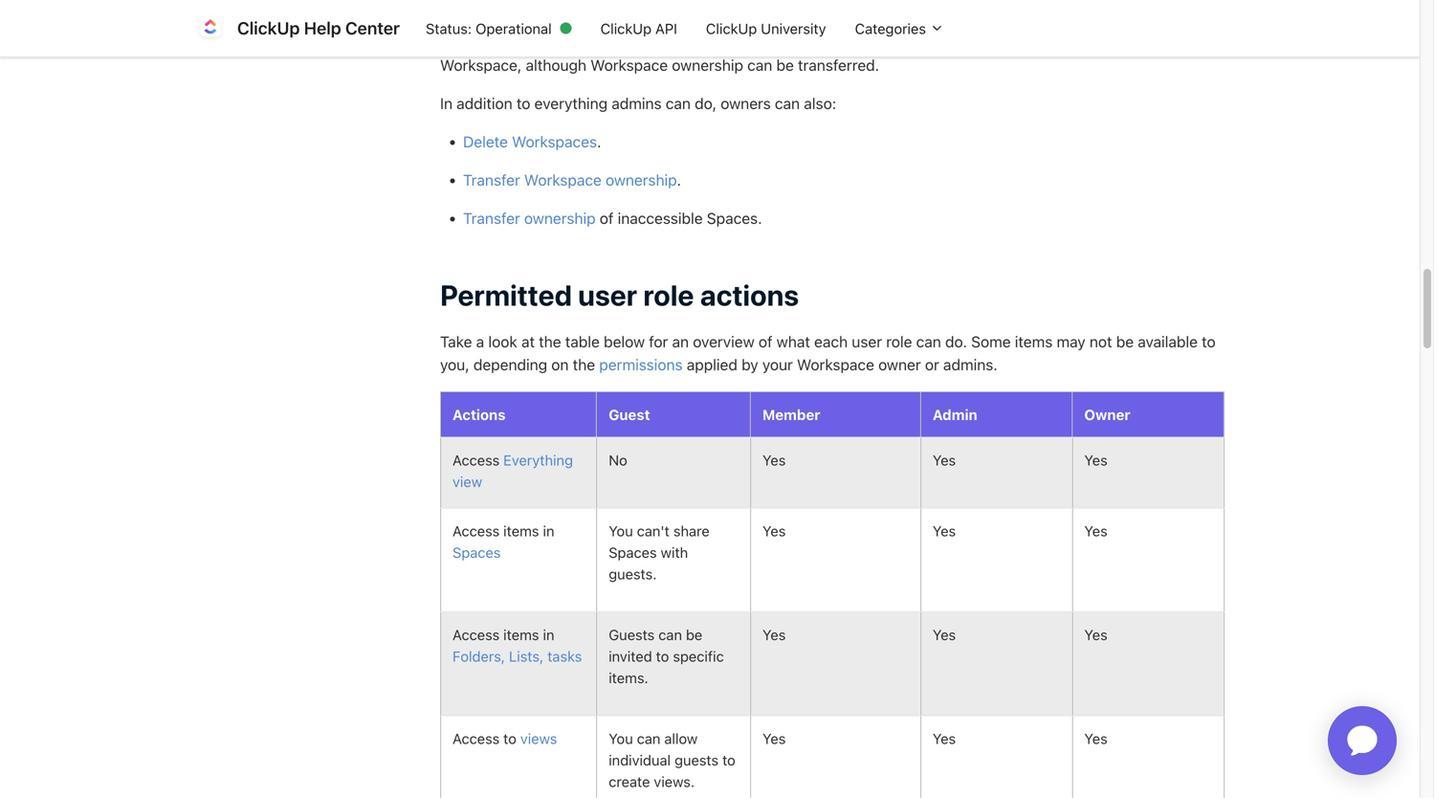 Task type: describe. For each thing, give the bounding box(es) containing it.
the down table
[[573, 356, 595, 374]]

access items in spaces
[[453, 523, 555, 561]]

clickup help center
[[237, 18, 400, 38]]

to left the views link
[[503, 730, 517, 747]]

guest
[[609, 406, 650, 423]]

to inside take a look at the table below for an overview of what each user role can do. some items may not be available to you, depending on the
[[1202, 333, 1216, 351]]

your
[[763, 356, 793, 374]]

views
[[520, 730, 557, 747]]

will
[[924, 33, 946, 51]]

can inside guests can be invited to specific items.
[[659, 626, 682, 643]]

permissions applied by your workspace owner or admins.
[[599, 356, 998, 374]]

not
[[1090, 333, 1112, 351]]

owner inside owners are ultimately in charge of the workspace. usually, the owner will be the person who first created the workspace, although workspace ownership can be transferred.
[[877, 33, 920, 51]]

views link
[[520, 730, 557, 747]]

user inside take a look at the table below for an overview of what each user role can do. some items may not be available to you, depending on the
[[852, 333, 882, 351]]

on
[[551, 356, 569, 374]]

depending
[[474, 356, 547, 374]]

owner
[[1085, 406, 1131, 423]]

clickup for clickup university
[[706, 20, 757, 37]]

categories button
[[841, 10, 959, 46]]

transfer ownership of inaccessible spaces.
[[463, 209, 762, 227]]

individual
[[609, 752, 671, 768]]

admins
[[612, 94, 662, 112]]

clickup api link
[[586, 10, 692, 46]]

items for guests can be invited to specific items.
[[503, 626, 539, 643]]

who
[[1050, 33, 1079, 51]]

items.
[[609, 669, 649, 686]]

api
[[655, 20, 677, 37]]

delete workspaces link
[[463, 132, 597, 151]]

admin
[[933, 406, 978, 423]]

permitted user role actions
[[440, 278, 799, 312]]

addition
[[457, 94, 513, 112]]

clickup university
[[706, 20, 826, 37]]

transfer for transfer ownership
[[463, 209, 520, 227]]

1 vertical spatial ownership
[[606, 171, 677, 189]]

to inside guests can be invited to specific items.
[[656, 648, 669, 665]]

share
[[674, 523, 710, 539]]

delete workspaces .
[[463, 132, 601, 151]]

be down university
[[777, 56, 794, 74]]

the right api
[[681, 33, 703, 51]]

tasks
[[548, 648, 582, 665]]

categories
[[855, 20, 930, 37]]

in for access items in spaces
[[543, 523, 555, 539]]

access for access to views
[[453, 730, 500, 747]]

charge
[[611, 33, 659, 51]]

applied
[[687, 356, 738, 374]]

with
[[661, 544, 688, 561]]

ownership inside owners are ultimately in charge of the workspace. usually, the owner will be the person who first created the workspace, although workspace ownership can be transferred.
[[672, 56, 743, 74]]

be inside take a look at the table below for an overview of what each user role can do. some items may not be available to you, depending on the
[[1116, 333, 1134, 351]]

center
[[345, 18, 400, 38]]

everything
[[504, 452, 573, 468]]

a
[[476, 333, 484, 351]]

the right the at
[[539, 333, 561, 351]]

may
[[1057, 333, 1086, 351]]

1 vertical spatial of
[[600, 209, 614, 227]]

the up transferred.
[[851, 33, 873, 51]]

clickup university link
[[692, 10, 841, 46]]

everything
[[535, 94, 608, 112]]

overview
[[693, 333, 755, 351]]

guests can be invited to specific items.
[[609, 626, 724, 686]]

guests.
[[609, 566, 657, 582]]

clickup help center link
[[195, 13, 411, 44]]

although
[[526, 56, 587, 74]]

to inside the you can allow individual guests to create views.
[[723, 752, 736, 768]]

0 vertical spatial .
[[597, 132, 601, 151]]

role inside take a look at the table below for an overview of what each user role can do. some items may not be available to you, depending on the
[[886, 333, 912, 351]]

or
[[925, 356, 939, 374]]

ultimately
[[523, 33, 591, 51]]

you can't share spaces with guests.
[[609, 523, 710, 582]]

permitted
[[440, 278, 572, 312]]

the left person
[[971, 33, 994, 51]]

can inside owners are ultimately in charge of the workspace. usually, the owner will be the person who first created the workspace, although workspace ownership can be transferred.
[[747, 56, 773, 74]]

access for access items in spaces
[[453, 523, 500, 539]]

in inside owners are ultimately in charge of the workspace. usually, the owner will be the person who first created the workspace, although workspace ownership can be transferred.
[[595, 33, 607, 51]]

you,
[[440, 356, 470, 374]]

member
[[763, 406, 821, 423]]

items inside take a look at the table below for an overview of what each user role can do. some items may not be available to you, depending on the
[[1015, 333, 1053, 351]]

spaces link
[[453, 544, 501, 561]]

some
[[971, 333, 1011, 351]]

clickup api
[[601, 20, 677, 37]]

below
[[604, 333, 645, 351]]

created
[[1114, 33, 1167, 51]]

folders,
[[453, 648, 505, 665]]

transfer ownership link
[[463, 209, 596, 227]]

you for you can allow individual guests to create views.
[[609, 730, 633, 747]]

permissions link
[[599, 356, 683, 374]]

be inside guests can be invited to specific items.
[[686, 626, 703, 643]]

actions
[[453, 406, 506, 423]]

guests
[[609, 626, 655, 643]]

actions
[[700, 278, 799, 312]]

at
[[522, 333, 535, 351]]

can inside take a look at the table below for an overview of what each user role can do. some items may not be available to you, depending on the
[[916, 333, 941, 351]]



Task type: vqa. For each thing, say whether or not it's contained in the screenshot.
description,
no



Task type: locate. For each thing, give the bounding box(es) containing it.
the right created
[[1171, 33, 1193, 51]]

can down workspace.
[[747, 56, 773, 74]]

transferred.
[[798, 56, 880, 74]]

can up 'or'
[[916, 333, 941, 351]]

can up individual
[[637, 730, 661, 747]]

0 vertical spatial user
[[578, 278, 637, 312]]

role
[[643, 278, 694, 312], [886, 333, 912, 351]]

in addition to everything admins can do, owners can also:
[[440, 94, 837, 112]]

0 horizontal spatial user
[[578, 278, 637, 312]]

you left can't
[[609, 523, 633, 539]]

in for access items in folders, lists, tasks
[[543, 626, 555, 643]]

transfer for transfer workspace ownership
[[463, 171, 520, 189]]

items inside access items in folders, lists, tasks
[[503, 626, 539, 643]]

everything view
[[453, 452, 573, 490]]

owners
[[440, 33, 493, 51]]

in inside access items in folders, lists, tasks
[[543, 626, 555, 643]]

status:
[[426, 20, 472, 37]]

role left do.
[[886, 333, 912, 351]]

0 vertical spatial of
[[663, 33, 677, 51]]

person
[[998, 33, 1046, 51]]

items for you can't share spaces with guests.
[[503, 523, 539, 539]]

items down everything view link on the bottom of page
[[503, 523, 539, 539]]

transfer
[[463, 171, 520, 189], [463, 209, 520, 227]]

invited
[[609, 648, 652, 665]]

what
[[777, 333, 810, 351]]

2 vertical spatial items
[[503, 626, 539, 643]]

2 vertical spatial of
[[759, 333, 773, 351]]

of inside owners are ultimately in charge of the workspace. usually, the owner will be the person who first created the workspace, although workspace ownership can be transferred.
[[663, 33, 677, 51]]

0 vertical spatial workspace
[[591, 56, 668, 74]]

of up your
[[759, 333, 773, 351]]

1 access from the top
[[453, 452, 504, 468]]

to right invited
[[656, 648, 669, 665]]

.
[[597, 132, 601, 151], [677, 171, 681, 189]]

1 horizontal spatial spaces
[[609, 544, 657, 561]]

ownership up do,
[[672, 56, 743, 74]]

be right will
[[950, 33, 967, 51]]

can
[[747, 56, 773, 74], [666, 94, 691, 112], [775, 94, 800, 112], [916, 333, 941, 351], [659, 626, 682, 643], [637, 730, 661, 747]]

to right available at the top
[[1202, 333, 1216, 351]]

permissions
[[599, 356, 683, 374]]

workspace,
[[440, 56, 522, 74]]

2 spaces from the left
[[609, 544, 657, 561]]

be right not
[[1116, 333, 1134, 351]]

1 vertical spatial .
[[677, 171, 681, 189]]

usually,
[[793, 33, 847, 51]]

1 horizontal spatial .
[[677, 171, 681, 189]]

can left do,
[[666, 94, 691, 112]]

can up specific
[[659, 626, 682, 643]]

workspace down "charge"
[[591, 56, 668, 74]]

in
[[440, 94, 453, 112]]

0 horizontal spatial spaces
[[453, 544, 501, 561]]

2 horizontal spatial of
[[759, 333, 773, 351]]

workspaces
[[512, 132, 597, 151]]

workspace down workspaces
[[524, 171, 602, 189]]

access up 'spaces' link
[[453, 523, 500, 539]]

0 horizontal spatial role
[[643, 278, 694, 312]]

in down everything view link on the bottom of page
[[543, 523, 555, 539]]

user up below
[[578, 278, 637, 312]]

in left "charge"
[[595, 33, 607, 51]]

delete
[[463, 132, 508, 151]]

transfer workspace ownership link
[[463, 171, 677, 189]]

user
[[578, 278, 637, 312], [852, 333, 882, 351]]

access to views
[[453, 730, 557, 747]]

access left views
[[453, 730, 500, 747]]

0 horizontal spatial of
[[600, 209, 614, 227]]

0 vertical spatial transfer
[[463, 171, 520, 189]]

owner left will
[[877, 33, 920, 51]]

in inside access items in spaces
[[543, 523, 555, 539]]

items inside access items in spaces
[[503, 523, 539, 539]]

ownership
[[672, 56, 743, 74], [606, 171, 677, 189], [524, 209, 596, 227]]

1 vertical spatial user
[[852, 333, 882, 351]]

for
[[649, 333, 668, 351]]

ownership down transfer workspace ownership 'link'
[[524, 209, 596, 227]]

. up inaccessible
[[677, 171, 681, 189]]

help
[[304, 18, 341, 38]]

create
[[609, 773, 650, 790]]

1 vertical spatial in
[[543, 523, 555, 539]]

you up individual
[[609, 730, 633, 747]]

0 vertical spatial items
[[1015, 333, 1053, 351]]

of right "charge"
[[663, 33, 677, 51]]

0 horizontal spatial .
[[597, 132, 601, 151]]

1 vertical spatial items
[[503, 523, 539, 539]]

be up specific
[[686, 626, 703, 643]]

specific
[[673, 648, 724, 665]]

by
[[742, 356, 759, 374]]

2 vertical spatial workspace
[[797, 356, 875, 374]]

1 transfer from the top
[[463, 171, 520, 189]]

of down transfer workspace ownership .
[[600, 209, 614, 227]]

4 access from the top
[[453, 730, 500, 747]]

to
[[517, 94, 531, 112], [1202, 333, 1216, 351], [656, 648, 669, 665], [503, 730, 517, 747], [723, 752, 736, 768]]

0 vertical spatial owner
[[877, 33, 920, 51]]

3 access from the top
[[453, 626, 500, 643]]

allow
[[664, 730, 698, 747]]

you inside you can't share spaces with guests.
[[609, 523, 633, 539]]

2 vertical spatial in
[[543, 626, 555, 643]]

lists,
[[509, 648, 544, 665]]

1 you from the top
[[609, 523, 633, 539]]

can inside the you can allow individual guests to create views.
[[637, 730, 661, 747]]

owner left 'or'
[[879, 356, 921, 374]]

items left may
[[1015, 333, 1053, 351]]

spaces.
[[707, 209, 762, 227]]

clickup help help center home page image
[[195, 13, 226, 44]]

take a look at the table below for an overview of what each user role can do. some items may not be available to you, depending on the
[[440, 333, 1216, 374]]

application
[[1305, 683, 1420, 798]]

spaces up guests.
[[609, 544, 657, 561]]

to right "guests"
[[723, 752, 736, 768]]

you can allow individual guests to create views.
[[609, 730, 736, 790]]

owner
[[877, 33, 920, 51], [879, 356, 921, 374]]

items up 'folders, lists, tasks' link
[[503, 626, 539, 643]]

2 horizontal spatial clickup
[[706, 20, 757, 37]]

are
[[497, 33, 519, 51]]

owners are ultimately in charge of the workspace. usually, the owner will be the person who first created the workspace, although workspace ownership can be transferred.
[[440, 33, 1193, 74]]

clickup
[[237, 18, 300, 38], [601, 20, 652, 37], [706, 20, 757, 37]]

you
[[609, 523, 633, 539], [609, 730, 633, 747]]

2 vertical spatial ownership
[[524, 209, 596, 227]]

table
[[565, 333, 600, 351]]

views.
[[654, 773, 695, 790]]

an
[[672, 333, 689, 351]]

to up 'delete workspaces' link at the top left of page
[[517, 94, 531, 112]]

1 horizontal spatial user
[[852, 333, 882, 351]]

access for access
[[453, 452, 504, 468]]

1 vertical spatial you
[[609, 730, 633, 747]]

2 you from the top
[[609, 730, 633, 747]]

inaccessible
[[618, 209, 703, 227]]

in up tasks
[[543, 626, 555, 643]]

0 horizontal spatial clickup
[[237, 18, 300, 38]]

1 vertical spatial owner
[[879, 356, 921, 374]]

user right each
[[852, 333, 882, 351]]

everything view link
[[453, 452, 573, 490]]

first
[[1083, 33, 1110, 51]]

0 vertical spatial role
[[643, 278, 694, 312]]

0 vertical spatial in
[[595, 33, 607, 51]]

take
[[440, 333, 472, 351]]

spaces for you
[[609, 544, 657, 561]]

clickup left api
[[601, 20, 652, 37]]

each
[[814, 333, 848, 351]]

do,
[[695, 94, 717, 112]]

clickup for clickup help center
[[237, 18, 300, 38]]

admins.
[[943, 356, 998, 374]]

1 vertical spatial role
[[886, 333, 912, 351]]

workspace inside owners are ultimately in charge of the workspace. usually, the owner will be the person who first created the workspace, although workspace ownership can be transferred.
[[591, 56, 668, 74]]

also:
[[804, 94, 837, 112]]

spaces down view at the left
[[453, 544, 501, 561]]

role up the for
[[643, 278, 694, 312]]

1 horizontal spatial role
[[886, 333, 912, 351]]

1 vertical spatial transfer
[[463, 209, 520, 227]]

spaces inside you can't share spaces with guests.
[[609, 544, 657, 561]]

you for you can't share spaces with guests.
[[609, 523, 633, 539]]

access inside access items in folders, lists, tasks
[[453, 626, 500, 643]]

folders, lists, tasks link
[[453, 648, 582, 665]]

of
[[663, 33, 677, 51], [600, 209, 614, 227], [759, 333, 773, 351]]

yes
[[763, 452, 786, 468], [933, 452, 956, 468], [1085, 452, 1108, 468], [763, 523, 786, 539], [933, 523, 956, 539], [1085, 523, 1108, 539], [763, 626, 786, 643], [933, 626, 956, 643], [1085, 626, 1108, 643], [763, 730, 786, 747], [933, 730, 956, 747], [1085, 730, 1108, 747]]

spaces for access
[[453, 544, 501, 561]]

do.
[[945, 333, 967, 351]]

you inside the you can allow individual guests to create views.
[[609, 730, 633, 747]]

operational
[[476, 20, 552, 37]]

ownership up inaccessible
[[606, 171, 677, 189]]

access for access items in folders, lists, tasks
[[453, 626, 500, 643]]

access items in folders, lists, tasks
[[453, 626, 582, 665]]

workspace down each
[[797, 356, 875, 374]]

access inside access items in spaces
[[453, 523, 500, 539]]

2 access from the top
[[453, 523, 500, 539]]

available
[[1138, 333, 1198, 351]]

. up transfer workspace ownership .
[[597, 132, 601, 151]]

2 transfer from the top
[[463, 209, 520, 227]]

clickup for clickup api
[[601, 20, 652, 37]]

can left also:
[[775, 94, 800, 112]]

spaces inside access items in spaces
[[453, 544, 501, 561]]

1 vertical spatial workspace
[[524, 171, 602, 189]]

transfer workspace ownership .
[[463, 171, 681, 189]]

access up folders,
[[453, 626, 500, 643]]

1 horizontal spatial clickup
[[601, 20, 652, 37]]

can't
[[637, 523, 670, 539]]

no
[[609, 452, 627, 468]]

look
[[488, 333, 518, 351]]

status: operational
[[426, 20, 552, 37]]

clickup left help at the left top of the page
[[237, 18, 300, 38]]

guests
[[675, 752, 719, 768]]

0 vertical spatial you
[[609, 523, 633, 539]]

of inside take a look at the table below for an overview of what each user role can do. some items may not be available to you, depending on the
[[759, 333, 773, 351]]

university
[[761, 20, 826, 37]]

0 vertical spatial ownership
[[672, 56, 743, 74]]

access up view at the left
[[453, 452, 504, 468]]

1 horizontal spatial of
[[663, 33, 677, 51]]

clickup left university
[[706, 20, 757, 37]]

access
[[453, 452, 504, 468], [453, 523, 500, 539], [453, 626, 500, 643], [453, 730, 500, 747]]

items
[[1015, 333, 1053, 351], [503, 523, 539, 539], [503, 626, 539, 643]]

1 spaces from the left
[[453, 544, 501, 561]]



